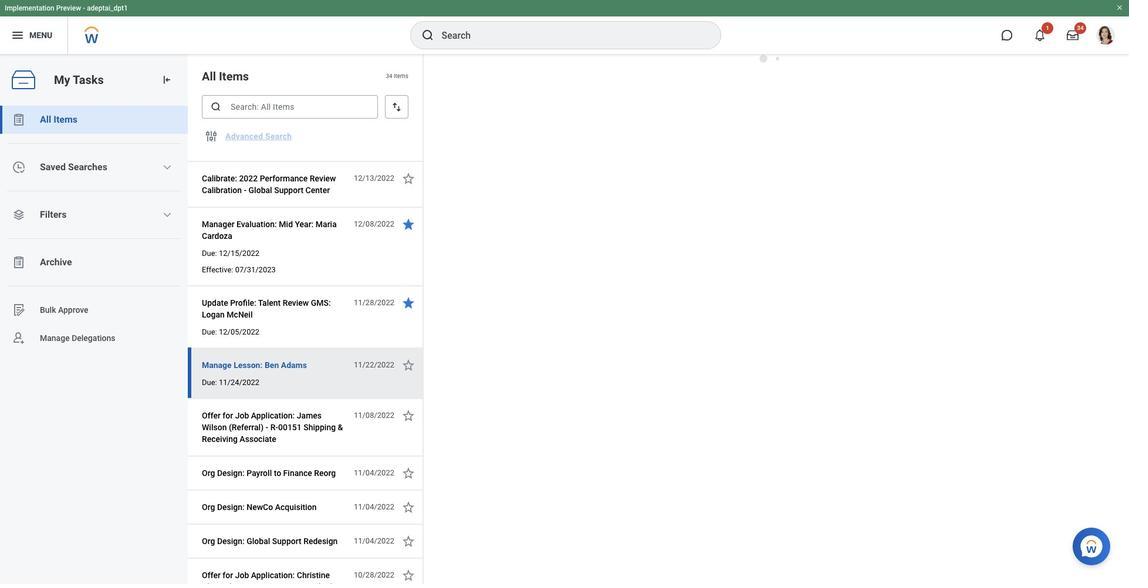 Task type: describe. For each thing, give the bounding box(es) containing it.
menu button
[[0, 16, 68, 54]]

items inside item list "element"
[[219, 69, 249, 83]]

all inside item list "element"
[[202, 69, 216, 83]]

mid
[[279, 220, 293, 229]]

effective:
[[202, 265, 233, 274]]

11/22/2022
[[354, 360, 395, 369]]

finance
[[283, 469, 312, 478]]

notifications large image
[[1035, 29, 1046, 41]]

org for org design: global support redesign
[[202, 537, 215, 546]]

- inside menu 'banner'
[[83, 4, 85, 12]]

star image for calibrate: 2022 performance review calibration - global support center
[[402, 171, 416, 186]]

due: 12/05/2022
[[202, 328, 260, 336]]

newco
[[247, 503, 273, 512]]

org design: global support redesign button
[[202, 534, 343, 548]]

manager evaluation: mid year: maria cardoza
[[202, 220, 337, 241]]

2 star image from the top
[[402, 217, 416, 231]]

inbox large image
[[1067, 29, 1079, 41]]

11/24/2022
[[219, 378, 260, 387]]

job for ‎-
[[235, 571, 249, 580]]

00151
[[278, 423, 302, 432]]

logan
[[202, 310, 225, 319]]

calibrate: 2022 performance review calibration - global support center
[[202, 174, 336, 195]]

due: 12/15/2022
[[202, 249, 260, 258]]

(referral)
[[229, 423, 264, 432]]

bulk
[[40, 305, 56, 314]]

list containing all items
[[0, 106, 188, 352]]

chevron down image
[[163, 210, 172, 220]]

application: for r-
[[251, 411, 295, 420]]

james
[[297, 411, 322, 420]]

calibrate:
[[202, 174, 237, 183]]

calibration
[[202, 186, 242, 195]]

Search: All Items text field
[[202, 95, 378, 119]]

alexander
[[202, 582, 239, 584]]

implementation
[[5, 4, 54, 12]]

star image for offer for job application: christine alexander ‎- e-00002 intern - multipl
[[402, 568, 416, 582]]

00002
[[253, 582, 277, 584]]

10/28/2022
[[354, 571, 395, 579]]

application: for 00002
[[251, 571, 295, 580]]

redesign
[[304, 537, 338, 546]]

star image for org design: newco acquisition
[[402, 500, 416, 514]]

filters
[[40, 209, 67, 220]]

org design: payroll to finance reorg button
[[202, 466, 341, 480]]

org design: payroll to finance reorg
[[202, 469, 336, 478]]

34 for 34 items
[[386, 73, 393, 79]]

11/04/2022 for finance
[[354, 469, 395, 477]]

- inside offer for job application: christine alexander ‎- e-00002 intern - multipl
[[302, 582, 305, 584]]

- inside the calibrate: 2022 performance review calibration - global support center
[[244, 186, 247, 195]]

to
[[274, 469, 281, 478]]

maria
[[316, 220, 337, 229]]

review for performance
[[310, 174, 336, 183]]

justify image
[[11, 28, 25, 42]]

implementation preview -   adeptai_dpt1
[[5, 4, 128, 12]]

chevron down image
[[163, 163, 172, 172]]

my
[[54, 73, 70, 87]]

christine
[[297, 571, 330, 580]]

update profile: talent review gms: logan mcneil button
[[202, 296, 348, 322]]

search
[[265, 132, 292, 141]]

e-
[[246, 582, 253, 584]]

r-
[[270, 423, 278, 432]]

clock check image
[[12, 160, 26, 174]]

sort image
[[391, 101, 403, 113]]

all items button
[[0, 106, 188, 134]]

gms:
[[311, 298, 331, 308]]

34 for 34
[[1078, 25, 1084, 31]]

design: for newco
[[217, 503, 245, 512]]

org design: newco acquisition button
[[202, 500, 321, 514]]

design: for global
[[217, 537, 245, 546]]

12/08/2022
[[354, 220, 395, 228]]

adeptai_dpt1
[[87, 4, 128, 12]]

11/08/2022
[[354, 411, 395, 420]]

global inside 'button'
[[247, 537, 270, 546]]

items
[[394, 73, 409, 79]]

‎- inside offer for job application: christine alexander ‎- e-00002 intern - multipl
[[241, 582, 244, 584]]

star image for org design: payroll to finance reorg
[[402, 466, 416, 480]]

rename image
[[12, 303, 26, 317]]

close environment banner image
[[1117, 4, 1124, 11]]

due: 11/24/2022
[[202, 378, 260, 387]]

all items inside button
[[40, 114, 78, 125]]

tasks
[[73, 73, 104, 87]]

manage for manage delegations
[[40, 333, 70, 343]]

transformation import image
[[161, 74, 173, 86]]

global inside the calibrate: 2022 performance review calibration - global support center
[[249, 186, 272, 195]]

job for (referral)
[[235, 411, 249, 420]]

archive button
[[0, 248, 188, 277]]

manage for manage lesson: ben adams
[[202, 360, 232, 370]]

wilson
[[202, 423, 227, 432]]

advanced
[[225, 132, 263, 141]]

reorg
[[314, 469, 336, 478]]

11/28/2022
[[354, 298, 395, 307]]

‎- inside offer for job application: james wilson (referral) ‎- r-00151 shipping & receiving associate
[[266, 423, 268, 432]]

filters button
[[0, 201, 188, 229]]



Task type: vqa. For each thing, say whether or not it's contained in the screenshot.


Task type: locate. For each thing, give the bounding box(es) containing it.
offer up wilson
[[202, 411, 221, 420]]

application: up 00002
[[251, 571, 295, 580]]

0 horizontal spatial ‎-
[[241, 582, 244, 584]]

org inside 'button'
[[202, 537, 215, 546]]

manager evaluation: mid year: maria cardoza button
[[202, 217, 348, 243]]

for for alexander
[[223, 571, 233, 580]]

offer for job application: christine alexander ‎- e-00002 intern - multipl button
[[202, 568, 348, 584]]

saved
[[40, 161, 66, 173]]

cardoza
[[202, 231, 232, 241]]

0 vertical spatial star image
[[402, 296, 416, 310]]

items up search image
[[219, 69, 249, 83]]

associate
[[240, 434, 276, 444]]

6 star image from the top
[[402, 534, 416, 548]]

1 vertical spatial ‎-
[[241, 582, 244, 584]]

34 inside button
[[1078, 25, 1084, 31]]

1 vertical spatial support
[[272, 537, 302, 546]]

support down performance
[[274, 186, 304, 195]]

0 vertical spatial org
[[202, 469, 215, 478]]

1 horizontal spatial all items
[[202, 69, 249, 83]]

1 horizontal spatial -
[[244, 186, 247, 195]]

items down my
[[54, 114, 78, 125]]

0 vertical spatial manage
[[40, 333, 70, 343]]

0 horizontal spatial -
[[83, 4, 85, 12]]

2 offer from the top
[[202, 571, 221, 580]]

all items down my
[[40, 114, 78, 125]]

user plus image
[[12, 331, 26, 345]]

list
[[0, 106, 188, 352]]

design: for payroll
[[217, 469, 245, 478]]

manage up due: 11/24/2022
[[202, 360, 232, 370]]

1 vertical spatial manage
[[202, 360, 232, 370]]

0 vertical spatial job
[[235, 411, 249, 420]]

1 horizontal spatial manage
[[202, 360, 232, 370]]

star image
[[402, 296, 416, 310], [402, 358, 416, 372]]

due: for cardoza
[[202, 249, 217, 258]]

offer for job application: james wilson (referral) ‎- r-00151 shipping & receiving associate
[[202, 411, 343, 444]]

talent
[[258, 298, 281, 308]]

clipboard image inside archive button
[[12, 255, 26, 269]]

2 vertical spatial 11/04/2022
[[354, 537, 395, 545]]

34 button
[[1060, 22, 1087, 48]]

1 vertical spatial clipboard image
[[12, 255, 26, 269]]

all
[[202, 69, 216, 83], [40, 114, 51, 125]]

1 job from the top
[[235, 411, 249, 420]]

global down 2022
[[249, 186, 272, 195]]

0 vertical spatial all
[[202, 69, 216, 83]]

delegations
[[72, 333, 115, 343]]

clipboard image left archive
[[12, 255, 26, 269]]

manage down bulk
[[40, 333, 70, 343]]

review left gms:
[[283, 298, 309, 308]]

items inside button
[[54, 114, 78, 125]]

0 vertical spatial support
[[274, 186, 304, 195]]

design: left newco
[[217, 503, 245, 512]]

1 vertical spatial design:
[[217, 503, 245, 512]]

effective: 07/31/2023
[[202, 265, 276, 274]]

org down receiving
[[202, 469, 215, 478]]

5 star image from the top
[[402, 500, 416, 514]]

my tasks element
[[0, 54, 188, 584]]

shipping
[[304, 423, 336, 432]]

receiving
[[202, 434, 238, 444]]

2022
[[239, 174, 258, 183]]

11/04/2022 for redesign
[[354, 537, 395, 545]]

manage lesson: ben adams button
[[202, 358, 312, 372]]

2 vertical spatial -
[[302, 582, 305, 584]]

1 vertical spatial items
[[54, 114, 78, 125]]

offer for job application: christine alexander ‎- e-00002 intern - multipl
[[202, 571, 337, 584]]

1 vertical spatial 34
[[386, 73, 393, 79]]

archive
[[40, 257, 72, 268]]

1 vertical spatial due:
[[202, 328, 217, 336]]

star image for manage lesson: ben adams
[[402, 358, 416, 372]]

34 inside item list "element"
[[386, 73, 393, 79]]

items
[[219, 69, 249, 83], [54, 114, 78, 125]]

approve
[[58, 305, 88, 314]]

configure image
[[204, 129, 218, 143]]

- down 2022
[[244, 186, 247, 195]]

clipboard image for all items
[[12, 113, 26, 127]]

global
[[249, 186, 272, 195], [247, 537, 270, 546]]

2 vertical spatial design:
[[217, 537, 245, 546]]

star image for offer for job application: james wilson (referral) ‎- r-00151 shipping & receiving associate
[[402, 409, 416, 423]]

1 offer from the top
[[202, 411, 221, 420]]

2 design: from the top
[[217, 503, 245, 512]]

0 vertical spatial review
[[310, 174, 336, 183]]

offer up alexander
[[202, 571, 221, 580]]

all up 'saved'
[[40, 114, 51, 125]]

update
[[202, 298, 228, 308]]

0 vertical spatial for
[[223, 411, 233, 420]]

11/04/2022
[[354, 469, 395, 477], [354, 503, 395, 511], [354, 537, 395, 545]]

1 11/04/2022 from the top
[[354, 469, 395, 477]]

offer for offer for job application: james wilson (referral) ‎- r-00151 shipping & receiving associate
[[202, 411, 221, 420]]

3 due: from the top
[[202, 378, 217, 387]]

offer
[[202, 411, 221, 420], [202, 571, 221, 580]]

star image for org design: global support redesign
[[402, 534, 416, 548]]

review up center
[[310, 174, 336, 183]]

‎- left r-
[[266, 423, 268, 432]]

2 star image from the top
[[402, 358, 416, 372]]

34 left profile logan mcneil icon
[[1078, 25, 1084, 31]]

design: inside 'button'
[[217, 537, 245, 546]]

due: up "effective:"
[[202, 249, 217, 258]]

1 vertical spatial all items
[[40, 114, 78, 125]]

1 horizontal spatial all
[[202, 69, 216, 83]]

4 star image from the top
[[402, 466, 416, 480]]

0 horizontal spatial 34
[[386, 73, 393, 79]]

1 horizontal spatial items
[[219, 69, 249, 83]]

0 vertical spatial application:
[[251, 411, 295, 420]]

3 org from the top
[[202, 537, 215, 546]]

org up alexander
[[202, 537, 215, 546]]

design: left payroll
[[217, 469, 245, 478]]

saved searches button
[[0, 153, 188, 181]]

org design: newco acquisition
[[202, 503, 317, 512]]

support left redesign
[[272, 537, 302, 546]]

saved searches
[[40, 161, 107, 173]]

preview
[[56, 4, 81, 12]]

0 vertical spatial 11/04/2022
[[354, 469, 395, 477]]

- right preview
[[83, 4, 85, 12]]

3 11/04/2022 from the top
[[354, 537, 395, 545]]

1 horizontal spatial ‎-
[[266, 423, 268, 432]]

star image for update profile: talent review gms: logan mcneil
[[402, 296, 416, 310]]

acquisition
[[275, 503, 317, 512]]

support inside 'button'
[[272, 537, 302, 546]]

bulk approve link
[[0, 296, 188, 324]]

2 job from the top
[[235, 571, 249, 580]]

menu banner
[[0, 0, 1130, 54]]

&
[[338, 423, 343, 432]]

1
[[1046, 25, 1050, 31]]

intern
[[279, 582, 300, 584]]

manager
[[202, 220, 235, 229]]

clipboard image
[[12, 113, 26, 127], [12, 255, 26, 269]]

2 vertical spatial org
[[202, 537, 215, 546]]

offer inside offer for job application: james wilson (referral) ‎- r-00151 shipping & receiving associate
[[202, 411, 221, 420]]

2 for from the top
[[223, 571, 233, 580]]

1 horizontal spatial review
[[310, 174, 336, 183]]

offer inside offer for job application: christine alexander ‎- e-00002 intern - multipl
[[202, 571, 221, 580]]

all inside all items button
[[40, 114, 51, 125]]

0 horizontal spatial all items
[[40, 114, 78, 125]]

2 application: from the top
[[251, 571, 295, 580]]

due: left 11/24/2022 at the bottom
[[202, 378, 217, 387]]

star image right 11/22/2022
[[402, 358, 416, 372]]

adams
[[281, 360, 307, 370]]

1 star image from the top
[[402, 171, 416, 186]]

menu
[[29, 30, 52, 40]]

0 vertical spatial design:
[[217, 469, 245, 478]]

manage inside 'link'
[[40, 333, 70, 343]]

1 vertical spatial -
[[244, 186, 247, 195]]

2 org from the top
[[202, 503, 215, 512]]

2 horizontal spatial -
[[302, 582, 305, 584]]

0 vertical spatial ‎-
[[266, 423, 268, 432]]

Search Workday  search field
[[442, 22, 697, 48]]

0 vertical spatial offer
[[202, 411, 221, 420]]

0 vertical spatial global
[[249, 186, 272, 195]]

all items up search image
[[202, 69, 249, 83]]

bulk approve
[[40, 305, 88, 314]]

0 horizontal spatial review
[[283, 298, 309, 308]]

0 horizontal spatial manage
[[40, 333, 70, 343]]

search image
[[421, 28, 435, 42]]

12/05/2022
[[219, 328, 260, 336]]

34 left items
[[386, 73, 393, 79]]

0 horizontal spatial all
[[40, 114, 51, 125]]

org left newco
[[202, 503, 215, 512]]

manage delegations
[[40, 333, 115, 343]]

org for org design: newco acquisition
[[202, 503, 215, 512]]

1 vertical spatial global
[[247, 537, 270, 546]]

1 button
[[1027, 22, 1054, 48]]

12/15/2022
[[219, 249, 260, 258]]

1 vertical spatial offer
[[202, 571, 221, 580]]

org for org design: payroll to finance reorg
[[202, 469, 215, 478]]

for
[[223, 411, 233, 420], [223, 571, 233, 580]]

review inside the calibrate: 2022 performance review calibration - global support center
[[310, 174, 336, 183]]

0 vertical spatial items
[[219, 69, 249, 83]]

offer for offer for job application: christine alexander ‎- e-00002 intern - multipl
[[202, 571, 221, 580]]

2 clipboard image from the top
[[12, 255, 26, 269]]

perspective image
[[12, 208, 26, 222]]

payroll
[[247, 469, 272, 478]]

1 vertical spatial 11/04/2022
[[354, 503, 395, 511]]

1 vertical spatial for
[[223, 571, 233, 580]]

application: up r-
[[251, 411, 295, 420]]

update profile: talent review gms: logan mcneil
[[202, 298, 331, 319]]

34 items
[[386, 73, 409, 79]]

3 design: from the top
[[217, 537, 245, 546]]

clipboard image for archive
[[12, 255, 26, 269]]

application: inside offer for job application: james wilson (referral) ‎- r-00151 shipping & receiving associate
[[251, 411, 295, 420]]

0 horizontal spatial items
[[54, 114, 78, 125]]

1 for from the top
[[223, 411, 233, 420]]

1 horizontal spatial 34
[[1078, 25, 1084, 31]]

advanced search button
[[221, 124, 297, 148]]

review inside update profile: talent review gms: logan mcneil
[[283, 298, 309, 308]]

1 design: from the top
[[217, 469, 245, 478]]

year:
[[295, 220, 314, 229]]

1 org from the top
[[202, 469, 215, 478]]

2 vertical spatial due:
[[202, 378, 217, 387]]

ben
[[265, 360, 279, 370]]

evaluation:
[[237, 220, 277, 229]]

review
[[310, 174, 336, 183], [283, 298, 309, 308]]

1 due: from the top
[[202, 249, 217, 258]]

performance
[[260, 174, 308, 183]]

1 vertical spatial application:
[[251, 571, 295, 580]]

design:
[[217, 469, 245, 478], [217, 503, 245, 512], [217, 537, 245, 546]]

job up the e-
[[235, 571, 249, 580]]

design: up alexander
[[217, 537, 245, 546]]

1 vertical spatial all
[[40, 114, 51, 125]]

review for talent
[[283, 298, 309, 308]]

for for wilson
[[223, 411, 233, 420]]

org design: global support redesign
[[202, 537, 338, 546]]

-
[[83, 4, 85, 12], [244, 186, 247, 195], [302, 582, 305, 584]]

manage inside button
[[202, 360, 232, 370]]

7 star image from the top
[[402, 568, 416, 582]]

2 due: from the top
[[202, 328, 217, 336]]

0 vertical spatial due:
[[202, 249, 217, 258]]

star image
[[402, 171, 416, 186], [402, 217, 416, 231], [402, 409, 416, 423], [402, 466, 416, 480], [402, 500, 416, 514], [402, 534, 416, 548], [402, 568, 416, 582]]

mcneil
[[227, 310, 253, 319]]

0 vertical spatial -
[[83, 4, 85, 12]]

global down org design: newco acquisition
[[247, 537, 270, 546]]

for up wilson
[[223, 411, 233, 420]]

3 star image from the top
[[402, 409, 416, 423]]

1 application: from the top
[[251, 411, 295, 420]]

item list element
[[188, 54, 424, 584]]

center
[[306, 186, 330, 195]]

profile logan mcneil image
[[1097, 26, 1116, 47]]

job inside offer for job application: christine alexander ‎- e-00002 intern - multipl
[[235, 571, 249, 580]]

all items inside item list "element"
[[202, 69, 249, 83]]

1 vertical spatial org
[[202, 503, 215, 512]]

0 vertical spatial clipboard image
[[12, 113, 26, 127]]

clipboard image inside all items button
[[12, 113, 26, 127]]

for up alexander
[[223, 571, 233, 580]]

- down christine
[[302, 582, 305, 584]]

clipboard image up clock check image
[[12, 113, 26, 127]]

calibrate: 2022 performance review calibration - global support center button
[[202, 171, 348, 197]]

manage
[[40, 333, 70, 343], [202, 360, 232, 370]]

job up (referral)
[[235, 411, 249, 420]]

job inside offer for job application: james wilson (referral) ‎- r-00151 shipping & receiving associate
[[235, 411, 249, 420]]

1 vertical spatial star image
[[402, 358, 416, 372]]

1 vertical spatial job
[[235, 571, 249, 580]]

search image
[[210, 101, 222, 113]]

manage lesson: ben adams
[[202, 360, 307, 370]]

1 clipboard image from the top
[[12, 113, 26, 127]]

offer for job application: james wilson (referral) ‎- r-00151 shipping & receiving associate button
[[202, 409, 348, 446]]

1 vertical spatial review
[[283, 298, 309, 308]]

0 vertical spatial 34
[[1078, 25, 1084, 31]]

searches
[[68, 161, 107, 173]]

profile:
[[230, 298, 256, 308]]

for inside offer for job application: christine alexander ‎- e-00002 intern - multipl
[[223, 571, 233, 580]]

support inside the calibrate: 2022 performance review calibration - global support center
[[274, 186, 304, 195]]

2 11/04/2022 from the top
[[354, 503, 395, 511]]

due:
[[202, 249, 217, 258], [202, 328, 217, 336], [202, 378, 217, 387]]

1 star image from the top
[[402, 296, 416, 310]]

‎-
[[266, 423, 268, 432], [241, 582, 244, 584]]

07/31/2023
[[235, 265, 276, 274]]

due: down logan
[[202, 328, 217, 336]]

12/13/2022
[[354, 174, 395, 183]]

application: inside offer for job application: christine alexander ‎- e-00002 intern - multipl
[[251, 571, 295, 580]]

all items
[[202, 69, 249, 83], [40, 114, 78, 125]]

star image right 11/28/2022 on the bottom
[[402, 296, 416, 310]]

0 vertical spatial all items
[[202, 69, 249, 83]]

advanced search
[[225, 132, 292, 141]]

support
[[274, 186, 304, 195], [272, 537, 302, 546]]

all up search image
[[202, 69, 216, 83]]

manage delegations link
[[0, 324, 188, 352]]

for inside offer for job application: james wilson (referral) ‎- r-00151 shipping & receiving associate
[[223, 411, 233, 420]]

‎- left the e-
[[241, 582, 244, 584]]

due: for logan
[[202, 328, 217, 336]]



